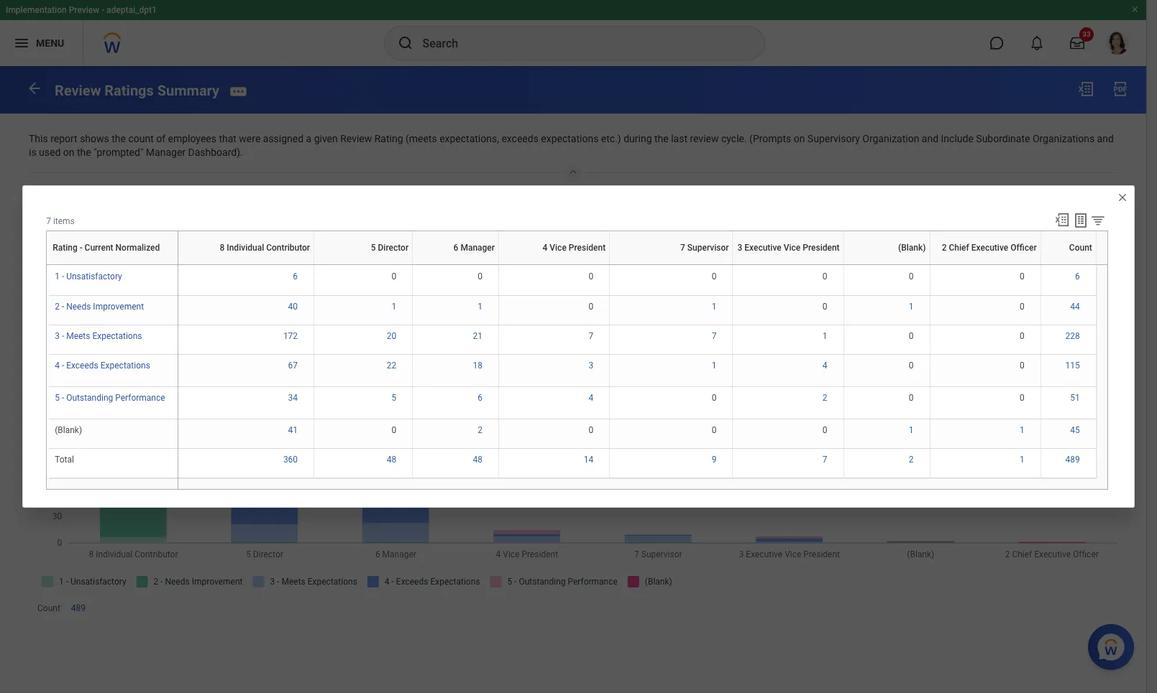 Task type: vqa. For each thing, say whether or not it's contained in the screenshot.
Worker's
no



Task type: describe. For each thing, give the bounding box(es) containing it.
3 for 3 executive vice president
[[737, 243, 742, 253]]

2 horizontal spatial the
[[654, 133, 669, 144]]

close image
[[1117, 192, 1128, 203]]

1 - unsatisfactory
[[55, 272, 122, 282]]

1 horizontal spatial current
[[85, 243, 113, 253]]

(blank) element
[[55, 423, 82, 435]]

count
[[128, 133, 154, 144]]

2 and from the left
[[1097, 133, 1114, 144]]

115 button
[[1065, 360, 1082, 372]]

228
[[1065, 331, 1080, 341]]

22
[[387, 361, 396, 371]]

51 button
[[1070, 392, 1082, 404]]

2 horizontal spatial 6 button
[[1075, 271, 1082, 283]]

2 - needs improvement
[[55, 302, 144, 312]]

1 vertical spatial rating - current normalized
[[49, 265, 58, 265]]

organizations
[[1033, 133, 1095, 144]]

7 items
[[46, 216, 75, 226]]

9
[[712, 455, 717, 465]]

outstanding
[[66, 393, 113, 403]]

1 horizontal spatial 7 button
[[712, 330, 719, 342]]

2 horizontal spatial count
[[1069, 243, 1092, 253]]

5 director
[[371, 243, 409, 253]]

close environment banner image
[[1130, 5, 1139, 14]]

2 - needs improvement link
[[55, 299, 144, 312]]

3 - meets expectations link
[[55, 328, 142, 341]]

5 - outstanding performance
[[55, 393, 165, 403]]

normalized inside row element
[[115, 243, 160, 253]]

meets
[[66, 331, 90, 341]]

18
[[473, 361, 483, 371]]

during
[[624, 133, 652, 144]]

2 chief executive officer button
[[930, 265, 939, 265]]

6 for 6 manager
[[453, 243, 458, 253]]

- for 5 - outstanding performance link
[[62, 393, 64, 403]]

review ratings summary
[[55, 82, 219, 99]]

34 button
[[288, 392, 300, 404]]

review
[[690, 133, 719, 144]]

this report shows the count of employees that were assigned a given review rating (meets expectations, exceeds expectations etc.) during the last review cycle. (prompts on supervisory organization and include subordinate organizations and is used on the "prompted" manager dashboard).
[[29, 133, 1116, 158]]

2 vertical spatial rating
[[49, 265, 51, 265]]

5 for 5 - outstanding performance
[[55, 393, 60, 403]]

- inside banner
[[102, 5, 104, 15]]

manager inside row element
[[460, 243, 495, 253]]

1 horizontal spatial 4 button
[[823, 360, 830, 372]]

count column header
[[1041, 265, 1096, 266]]

1 and from the left
[[922, 133, 939, 144]]

21
[[473, 331, 483, 341]]

8 individual contributor 5 director 6 manager 4 vice president 7 supervisor 3 executive vice president (blank) 2 chief executive officer count
[[178, 265, 1043, 265]]

profile logan mcneil element
[[1097, 27, 1138, 59]]

ratings
[[105, 82, 154, 99]]

etc.)
[[601, 133, 621, 144]]

organization
[[862, 133, 919, 144]]

2 48 from the left
[[473, 455, 483, 465]]

7 for 7 button to the right
[[823, 455, 827, 465]]

6 for leftmost 6 button
[[293, 272, 298, 282]]

rating - current normalized button
[[49, 265, 58, 265]]

is
[[29, 147, 36, 158]]

4 vice president
[[543, 243, 606, 253]]

0 vertical spatial director
[[378, 243, 409, 253]]

were
[[239, 133, 261, 144]]

115
[[1065, 361, 1080, 371]]

228 button
[[1065, 330, 1082, 342]]

- for 4 - exceeds expectations link at the left of page
[[62, 361, 64, 371]]

chevron up image
[[564, 165, 582, 176]]

360 button
[[283, 454, 300, 466]]

1 vertical spatial rating
[[53, 243, 77, 253]]

41 button
[[288, 425, 300, 436]]

export to excel image
[[1077, 81, 1094, 98]]

chief inside row element
[[949, 243, 969, 253]]

dashboard).
[[188, 147, 243, 158]]

expectations
[[541, 133, 599, 144]]

report
[[50, 133, 77, 144]]

row element containing 8 individual contributor
[[178, 232, 1099, 265]]

"prompted"
[[94, 147, 143, 158]]

total
[[55, 455, 74, 465]]

4 for 4 - exceeds expectations
[[55, 361, 60, 371]]

41
[[288, 425, 298, 435]]

review ratings summary link
[[55, 82, 219, 99]]

(blank) button
[[844, 265, 847, 265]]

0 vertical spatial rating - current normalized
[[53, 243, 160, 253]]

2 chief executive officer
[[942, 243, 1037, 253]]

1 vertical spatial 4 button
[[589, 392, 596, 404]]

expectations,
[[439, 133, 499, 144]]

40
[[288, 302, 298, 312]]

2 for the right 2 button
[[909, 455, 914, 465]]

8 for 8 individual contributor
[[220, 243, 225, 253]]

20
[[387, 331, 396, 341]]

20 button
[[387, 330, 398, 342]]

3 for 3 button
[[589, 361, 593, 371]]

44 button
[[1070, 301, 1082, 313]]

3 for 3 - meets expectations
[[55, 331, 60, 341]]

0 vertical spatial officer
[[1010, 243, 1037, 253]]

export to excel image
[[1054, 212, 1070, 228]]

a
[[306, 133, 312, 144]]

4 - exceeds expectations
[[55, 361, 150, 371]]

exceeds
[[501, 133, 539, 144]]

summary
[[157, 82, 219, 99]]

6 for the middle 6 button
[[478, 393, 483, 403]]

- for rating - current normalized button
[[51, 265, 51, 265]]

individual for 8 individual contributor
[[227, 243, 264, 253]]

(meets
[[406, 133, 437, 144]]

18 button
[[473, 360, 485, 372]]

inbox large image
[[1070, 36, 1084, 50]]

3 - meets expectations
[[55, 331, 142, 341]]

needs
[[66, 302, 91, 312]]

0 horizontal spatial the
[[77, 147, 91, 158]]

7 supervisor button
[[610, 265, 615, 265]]

that
[[219, 133, 236, 144]]

3 executive vice president button
[[733, 265, 742, 265]]

0 vertical spatial 2 button
[[823, 392, 830, 404]]

unsatisfactory
[[66, 272, 122, 282]]

2 for top 2 button
[[823, 393, 827, 403]]

489 for 489 button to the right
[[1065, 455, 1080, 465]]

2 for 2 - needs improvement
[[55, 302, 60, 312]]

51
[[1070, 393, 1080, 403]]

review inside this report shows the count of employees that were assigned a given review rating (meets expectations, exceeds expectations etc.) during the last review cycle. (prompts on supervisory organization and include subordinate organizations and is used on the "prompted" manager dashboard).
[[340, 133, 372, 144]]

1 horizontal spatial manager
[[413, 265, 416, 265]]

individual for 8 individual contributor 5 director 6 manager 4 vice president 7 supervisor 3 executive vice president (blank) 2 chief executive officer count
[[179, 265, 182, 265]]

44
[[1070, 302, 1080, 312]]

6 for rightmost 6 button
[[1075, 272, 1080, 282]]

1 vertical spatial director
[[315, 265, 317, 265]]

1 48 from the left
[[387, 455, 396, 465]]

2 horizontal spatial (blank)
[[898, 243, 926, 253]]

14 button
[[584, 454, 596, 466]]

1 48 button from the left
[[387, 454, 398, 466]]

implementation preview -   adeptai_dpt1 banner
[[0, 0, 1146, 66]]

assigned
[[263, 133, 304, 144]]

2 horizontal spatial 2 button
[[909, 454, 916, 466]]

45 button
[[1070, 425, 1082, 436]]

given
[[314, 133, 338, 144]]



Task type: locate. For each thing, give the bounding box(es) containing it.
supervisory
[[807, 133, 860, 144]]

0 button
[[391, 271, 398, 283], [478, 271, 485, 283], [589, 271, 596, 283], [712, 271, 719, 283], [823, 271, 830, 283], [909, 271, 916, 283], [1020, 271, 1027, 283], [589, 301, 596, 313], [823, 301, 830, 313], [1020, 301, 1027, 313], [909, 330, 916, 342], [1020, 330, 1027, 342], [909, 360, 916, 372], [1020, 360, 1027, 372], [712, 392, 719, 404], [909, 392, 916, 404], [1020, 392, 1027, 404], [391, 425, 398, 436], [589, 425, 596, 436], [712, 425, 719, 436], [823, 425, 830, 436]]

1 vertical spatial count
[[1041, 265, 1043, 265]]

489 for 489 button inside review ratings summary main content
[[71, 604, 86, 614]]

1 vertical spatial normalized
[[54, 265, 58, 265]]

6 button up "40" button
[[293, 271, 300, 283]]

search image
[[397, 35, 414, 52]]

2 for 2 chief executive officer
[[942, 243, 947, 253]]

cycle.
[[721, 133, 747, 144]]

expectations for 3 - meets expectations
[[92, 331, 142, 341]]

rating inside this report shows the count of employees that were assigned a given review rating (meets expectations, exceeds expectations etc.) during the last review cycle. (prompts on supervisory organization and include subordinate organizations and is used on the "prompted" manager dashboard).
[[374, 133, 403, 144]]

1 vertical spatial 2 button
[[478, 425, 485, 436]]

1 vertical spatial (blank)
[[844, 265, 846, 265]]

- left outstanding
[[62, 393, 64, 403]]

- left needs
[[62, 302, 64, 312]]

1 horizontal spatial normalized
[[115, 243, 160, 253]]

2
[[942, 243, 947, 253], [930, 265, 931, 265], [55, 302, 60, 312], [823, 393, 827, 403], [478, 425, 483, 435], [909, 455, 914, 465]]

the up "prompted"
[[112, 133, 126, 144]]

6 button down "count" column header
[[1075, 271, 1082, 283]]

7 for the middle 7 button
[[712, 331, 717, 341]]

expectations down the improvement at left
[[92, 331, 142, 341]]

rating
[[374, 133, 403, 144], [53, 243, 77, 253], [49, 265, 51, 265]]

1
[[55, 272, 60, 282], [391, 302, 396, 312], [478, 302, 483, 312], [712, 302, 717, 312], [909, 302, 914, 312], [823, 331, 827, 341], [712, 361, 717, 371], [909, 425, 914, 435], [1020, 425, 1024, 435], [1020, 455, 1024, 465]]

0 horizontal spatial 48 button
[[387, 454, 398, 466]]

and right the organizations at top right
[[1097, 133, 1114, 144]]

rating - current normalized up 1 - unsatisfactory link at the left top of page
[[49, 265, 58, 265]]

the down "shows"
[[77, 147, 91, 158]]

6 manager button
[[413, 265, 417, 265]]

current up 'unsatisfactory'
[[85, 243, 113, 253]]

0 vertical spatial 489 button
[[1065, 454, 1082, 466]]

1 horizontal spatial officer
[[1010, 243, 1037, 253]]

0 vertical spatial 4 button
[[823, 360, 830, 372]]

1 vertical spatial 8
[[178, 265, 179, 265]]

current down 7 items
[[52, 265, 54, 265]]

6 button down 18 button
[[478, 392, 485, 404]]

subordinate
[[976, 133, 1030, 144]]

vice
[[550, 243, 567, 253], [784, 243, 801, 253], [500, 265, 501, 265], [737, 265, 738, 265]]

this
[[29, 133, 48, 144]]

4
[[543, 243, 547, 253], [499, 265, 499, 265], [55, 361, 60, 371], [823, 361, 827, 371], [589, 393, 593, 403]]

0 horizontal spatial on
[[63, 147, 74, 158]]

normalized
[[115, 243, 160, 253], [54, 265, 58, 265]]

0 vertical spatial supervisor
[[687, 243, 729, 253]]

360
[[283, 455, 298, 465]]

0 horizontal spatial officer
[[936, 265, 938, 265]]

2 horizontal spatial 7 button
[[823, 454, 830, 466]]

0 horizontal spatial 2 button
[[478, 425, 485, 436]]

1 horizontal spatial and
[[1097, 133, 1114, 144]]

contributor
[[266, 243, 310, 253], [182, 265, 186, 265]]

4 for 4 button to the bottom
[[589, 393, 593, 403]]

5 button
[[391, 392, 398, 404]]

manager
[[146, 147, 186, 158], [460, 243, 495, 253], [413, 265, 416, 265]]

1 horizontal spatial supervisor
[[687, 243, 729, 253]]

-
[[102, 5, 104, 15], [80, 243, 82, 253], [51, 265, 51, 265], [62, 272, 64, 282], [62, 302, 64, 312], [62, 331, 64, 341], [62, 361, 64, 371], [62, 393, 64, 403]]

2 row element from the left
[[178, 232, 1099, 265]]

manager inside this report shows the count of employees that were assigned a given review rating (meets expectations, exceeds expectations etc.) during the last review cycle. (prompts on supervisory organization and include subordinate organizations and is used on the "prompted" manager dashboard).
[[146, 147, 186, 158]]

6
[[453, 243, 458, 253], [413, 265, 413, 265], [293, 272, 298, 282], [1075, 272, 1080, 282], [478, 393, 483, 403]]

executive
[[744, 243, 781, 253], [971, 243, 1008, 253], [734, 265, 737, 265], [933, 265, 936, 265]]

8 for 8 individual contributor 5 director 6 manager 4 vice president 7 supervisor 3 executive vice president (blank) 2 chief executive officer count
[[178, 265, 179, 265]]

export to worksheets image
[[1072, 212, 1089, 229]]

and
[[922, 133, 939, 144], [1097, 133, 1114, 144]]

the left last on the right
[[654, 133, 669, 144]]

count inside review ratings summary main content
[[37, 604, 60, 614]]

1 horizontal spatial individual
[[227, 243, 264, 253]]

1 horizontal spatial rating
[[53, 243, 77, 253]]

supervisor inside row element
[[687, 243, 729, 253]]

row element
[[48, 232, 181, 265], [178, 232, 1099, 265]]

6 manager
[[453, 243, 495, 253]]

contributor for 8 individual contributor
[[266, 243, 310, 253]]

0 vertical spatial rating
[[374, 133, 403, 144]]

0 vertical spatial manager
[[146, 147, 186, 158]]

rating down 7 items
[[49, 265, 51, 265]]

2 for leftmost 2 button
[[478, 425, 483, 435]]

1 horizontal spatial 2 button
[[823, 392, 830, 404]]

2 inside row element
[[942, 243, 947, 253]]

0 horizontal spatial rating
[[49, 265, 51, 265]]

5 inside 5 - outstanding performance link
[[55, 393, 60, 403]]

include
[[941, 133, 974, 144]]

1 horizontal spatial count
[[1041, 265, 1043, 265]]

8
[[220, 243, 225, 253], [178, 265, 179, 265]]

- for "2 - needs improvement" link
[[62, 302, 64, 312]]

1 vertical spatial chief
[[931, 265, 932, 265]]

5 for 5 director
[[371, 243, 376, 253]]

0 horizontal spatial chief
[[931, 265, 932, 265]]

contributor for 8 individual contributor 5 director 6 manager 4 vice president 7 supervisor 3 executive vice president (blank) 2 chief executive officer count
[[182, 265, 186, 265]]

total element
[[55, 452, 74, 465]]

1 vertical spatial current
[[52, 265, 54, 265]]

director
[[378, 243, 409, 253], [315, 265, 317, 265]]

implementation
[[6, 5, 67, 15]]

2 vertical spatial (blank)
[[55, 425, 82, 435]]

3 button
[[589, 360, 596, 372]]

0 horizontal spatial 4 button
[[589, 392, 596, 404]]

preview
[[69, 5, 99, 15]]

exceeds
[[66, 361, 98, 371]]

select to filter grid data image
[[1090, 213, 1106, 228]]

9 button
[[712, 454, 719, 466]]

- left 'unsatisfactory'
[[62, 272, 64, 282]]

1 - unsatisfactory link
[[55, 269, 122, 282]]

4 vice president button
[[499, 265, 505, 265]]

1 horizontal spatial 48 button
[[473, 454, 485, 466]]

0 horizontal spatial 7 button
[[589, 330, 596, 342]]

shows
[[80, 133, 109, 144]]

on down the report
[[63, 147, 74, 158]]

0 horizontal spatial 489 button
[[71, 603, 88, 615]]

7 for 7 items
[[46, 216, 51, 226]]

67 button
[[288, 360, 300, 372]]

1 horizontal spatial 6 button
[[478, 392, 485, 404]]

count
[[1069, 243, 1092, 253], [1041, 265, 1043, 265], [37, 604, 60, 614]]

3 executive vice president
[[737, 243, 840, 253]]

employees
[[168, 133, 216, 144]]

- right preview at the left top of page
[[102, 5, 104, 15]]

489 inside review ratings summary main content
[[71, 604, 86, 614]]

1 horizontal spatial 8
[[220, 243, 225, 253]]

1 vertical spatial 489 button
[[71, 603, 88, 615]]

1 row element from the left
[[48, 232, 181, 265]]

normalized up 'unsatisfactory'
[[115, 243, 160, 253]]

1 horizontal spatial 489 button
[[1065, 454, 1082, 466]]

2 vertical spatial manager
[[413, 265, 416, 265]]

rating left (meets
[[374, 133, 403, 144]]

1 horizontal spatial contributor
[[266, 243, 310, 253]]

172
[[283, 331, 298, 341]]

2 vertical spatial 2 button
[[909, 454, 916, 466]]

0 horizontal spatial supervisor
[[611, 265, 614, 265]]

8 individual contributor button
[[178, 265, 187, 265]]

expectations
[[92, 331, 142, 341], [100, 361, 150, 371]]

1 horizontal spatial the
[[112, 133, 126, 144]]

489 button inside review ratings summary main content
[[71, 603, 88, 615]]

- for 1 - unsatisfactory link at the left top of page
[[62, 272, 64, 282]]

6 button
[[293, 271, 300, 283], [1075, 271, 1082, 283], [478, 392, 485, 404]]

0 vertical spatial normalized
[[115, 243, 160, 253]]

expectations up 5 - outstanding performance link
[[100, 361, 150, 371]]

on
[[794, 133, 805, 144], [63, 147, 74, 158]]

rating - current normalized up 'unsatisfactory'
[[53, 243, 160, 253]]

review right the given
[[340, 133, 372, 144]]

president
[[569, 243, 606, 253], [803, 243, 840, 253], [501, 265, 504, 265], [738, 265, 742, 265]]

1 vertical spatial review
[[340, 133, 372, 144]]

last
[[671, 133, 687, 144]]

7 for leftmost 7 button
[[589, 331, 593, 341]]

- for 3 - meets expectations link
[[62, 331, 64, 341]]

6 inside row element
[[453, 243, 458, 253]]

7 inside row element
[[680, 243, 685, 253]]

5 director button
[[314, 265, 318, 265]]

2 horizontal spatial rating
[[374, 133, 403, 144]]

toolbar
[[1048, 212, 1108, 231]]

notifications large image
[[1030, 36, 1044, 50]]

0 horizontal spatial contributor
[[182, 265, 186, 265]]

on right (prompts
[[794, 133, 805, 144]]

row element containing rating - current normalized
[[48, 232, 181, 265]]

0 horizontal spatial review
[[55, 82, 101, 99]]

5 inside 5 button
[[391, 393, 396, 403]]

0 horizontal spatial manager
[[146, 147, 186, 158]]

0 horizontal spatial current
[[52, 265, 54, 265]]

0 horizontal spatial 8
[[178, 265, 179, 265]]

contributor inside row element
[[266, 243, 310, 253]]

0 horizontal spatial normalized
[[54, 265, 58, 265]]

1 vertical spatial on
[[63, 147, 74, 158]]

0 horizontal spatial (blank)
[[55, 425, 82, 435]]

0 horizontal spatial individual
[[179, 265, 182, 265]]

0 horizontal spatial 6 button
[[293, 271, 300, 283]]

1 vertical spatial supervisor
[[611, 265, 614, 265]]

- left meets
[[62, 331, 64, 341]]

0 vertical spatial expectations
[[92, 331, 142, 341]]

implementation preview -   adeptai_dpt1
[[6, 5, 157, 15]]

14
[[584, 455, 593, 465]]

0 horizontal spatial 48
[[387, 455, 396, 465]]

1 vertical spatial officer
[[936, 265, 938, 265]]

2 vertical spatial count
[[37, 604, 60, 614]]

- down 7 items
[[51, 265, 51, 265]]

1 horizontal spatial 48
[[473, 455, 483, 465]]

normalized up 1 - unsatisfactory link at the left top of page
[[54, 265, 58, 265]]

0 vertical spatial count
[[1069, 243, 1092, 253]]

rating up rating - current normalized button
[[53, 243, 77, 253]]

adeptai_dpt1
[[106, 5, 157, 15]]

1 vertical spatial manager
[[460, 243, 495, 253]]

21 button
[[473, 330, 485, 342]]

0 horizontal spatial director
[[315, 265, 317, 265]]

review right previous page icon
[[55, 82, 101, 99]]

67
[[288, 361, 298, 371]]

0 vertical spatial review
[[55, 82, 101, 99]]

1 vertical spatial individual
[[179, 265, 182, 265]]

current
[[85, 243, 113, 253], [52, 265, 54, 265]]

489
[[1065, 455, 1080, 465], [71, 604, 86, 614]]

1 horizontal spatial director
[[378, 243, 409, 253]]

used
[[39, 147, 61, 158]]

5 inside row element
[[371, 243, 376, 253]]

expectations for 4 - exceeds expectations
[[100, 361, 150, 371]]

review
[[55, 82, 101, 99], [340, 133, 372, 144]]

1 horizontal spatial (blank)
[[844, 265, 846, 265]]

(prompts
[[749, 133, 791, 144]]

items
[[53, 216, 75, 226]]

review ratings summary main content
[[0, 66, 1146, 645]]

previous page image
[[26, 80, 43, 97]]

0 horizontal spatial and
[[922, 133, 939, 144]]

1 horizontal spatial on
[[794, 133, 805, 144]]

0 vertical spatial 489
[[1065, 455, 1080, 465]]

performance
[[115, 393, 165, 403]]

4 for 4 vice president
[[543, 243, 547, 253]]

172 button
[[283, 330, 300, 342]]

5 for 5
[[391, 393, 396, 403]]

0 vertical spatial current
[[85, 243, 113, 253]]

and left include
[[922, 133, 939, 144]]

(blank)
[[898, 243, 926, 253], [844, 265, 846, 265], [55, 425, 82, 435]]

1 vertical spatial contributor
[[182, 265, 186, 265]]

- left exceeds at the left bottom
[[62, 361, 64, 371]]

0 vertical spatial individual
[[227, 243, 264, 253]]

0 vertical spatial 8
[[220, 243, 225, 253]]

5 - outstanding performance link
[[55, 390, 165, 403]]

1 horizontal spatial review
[[340, 133, 372, 144]]

7 for 7 supervisor
[[680, 243, 685, 253]]

- up 1 - unsatisfactory link at the left top of page
[[80, 243, 82, 253]]

2 horizontal spatial manager
[[460, 243, 495, 253]]

0 horizontal spatial count
[[37, 604, 60, 614]]

34
[[288, 393, 298, 403]]

2 48 button from the left
[[473, 454, 485, 466]]

improvement
[[93, 302, 144, 312]]

1 horizontal spatial 489
[[1065, 455, 1080, 465]]

of
[[156, 133, 165, 144]]

0 vertical spatial chief
[[949, 243, 969, 253]]

view printable version (pdf) image
[[1112, 81, 1129, 98]]

0 vertical spatial on
[[794, 133, 805, 144]]

0 vertical spatial (blank)
[[898, 243, 926, 253]]

3 inside button
[[589, 361, 593, 371]]

officer
[[1010, 243, 1037, 253], [936, 265, 938, 265]]

0 horizontal spatial 489
[[71, 604, 86, 614]]

22 button
[[387, 360, 398, 372]]

7 supervisor
[[680, 243, 729, 253]]

4 for the right 4 button
[[823, 361, 827, 371]]



